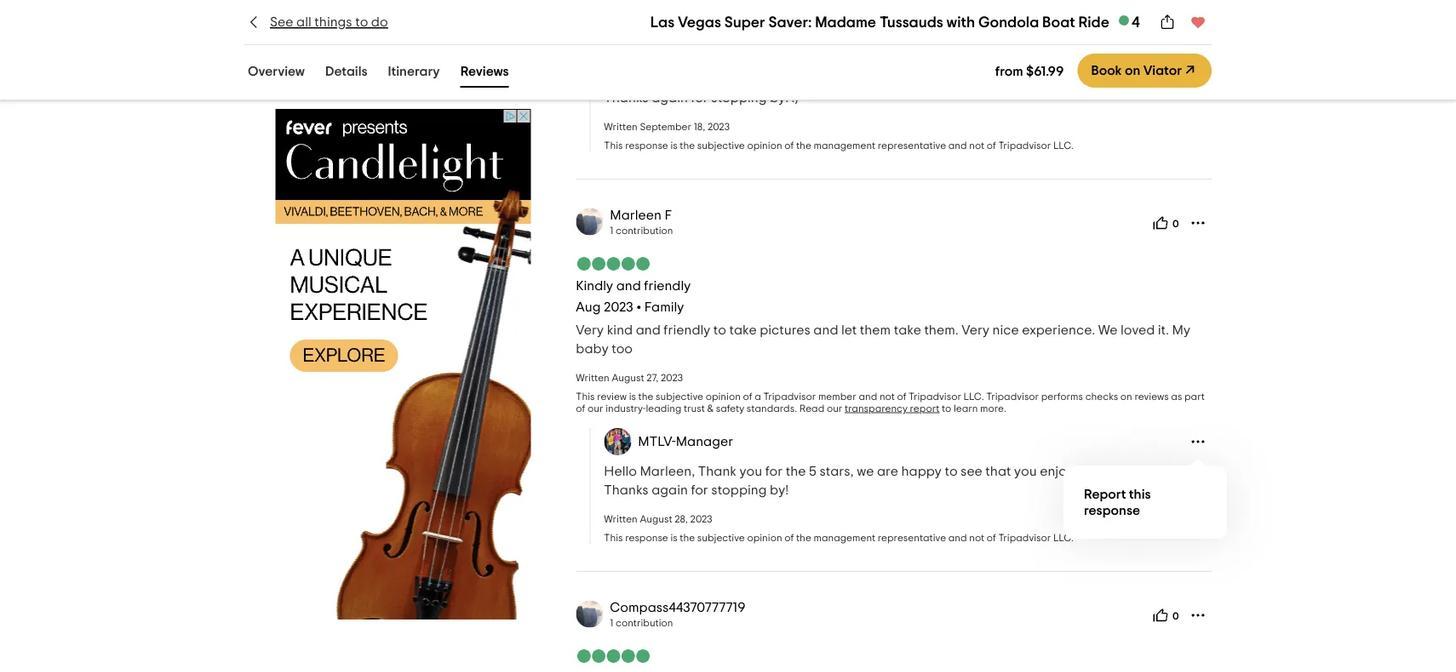 Task type: vqa. For each thing, say whether or not it's contained in the screenshot.
MTLV Manager icon
yes



Task type: describe. For each thing, give the bounding box(es) containing it.
0 for marleen f
[[1173, 219, 1179, 229]]

2023 for 18,
[[708, 122, 730, 132]]

we
[[1099, 324, 1118, 337]]

enjoyed for hello marleen, thank you for the 5 stars, we are happy to see that you enjoyed your time here! thanks again for stopping by!
[[1040, 465, 1090, 479]]

thank for there,
[[680, 72, 718, 86]]

2 checks from the top
[[1086, 392, 1119, 402]]

stars, for there,
[[801, 72, 835, 86]]

time for hello there, thank you for the 5 stars, we are happy to see that you enjoyed your time here! thanks again for stopping by! :)
[[1105, 72, 1132, 86]]

thanks for there,
[[604, 91, 649, 105]]

representative for marleen,
[[878, 533, 946, 543]]

details button
[[322, 60, 371, 88]]

learn for 1st transparency report link
[[954, 11, 978, 21]]

kindly and friendly aug 2023 • family
[[576, 279, 691, 314]]

more. for second transparency report link from the top of the page
[[981, 404, 1007, 414]]

5 for there,
[[791, 72, 798, 86]]

subjective down 27,
[[656, 392, 704, 402]]

close options menu image
[[1190, 433, 1207, 450]]

2 transparency report link from the top
[[845, 404, 940, 414]]

details
[[325, 64, 368, 78]]

2023 for 28,
[[690, 514, 713, 525]]

them
[[860, 324, 891, 337]]

report
[[1084, 487, 1126, 501]]

1 & from the top
[[707, 11, 714, 21]]

itinerary
[[388, 64, 440, 78]]

manager for marleen,
[[676, 435, 734, 449]]

1 this review is the subjective opinion of a tripadvisor member and not of tripadvisor llc. tripadvisor performs checks on reviews as part of our industry-leading trust & safety standards. read our from the top
[[576, 0, 1205, 21]]

0 button for compass44370777719
[[1148, 602, 1185, 629]]

$61.99
[[1026, 64, 1064, 78]]

•
[[637, 301, 642, 314]]

performs for 1st transparency report link
[[1042, 0, 1084, 9]]

too
[[612, 342, 633, 356]]

tripadvisor inside written september 18, 2023 this response is the subjective opinion of the management representative and not of tripadvisor llc.
[[999, 140, 1051, 151]]

on for 1st transparency report link
[[1121, 0, 1133, 9]]

28,
[[675, 514, 688, 525]]

august for 27,
[[612, 373, 644, 383]]

4
[[1132, 14, 1141, 30]]

with
[[947, 14, 975, 30]]

to inside very kind and friendly to take pictures and let them take them. very nice experience. we loved it. my baby too
[[714, 324, 727, 337]]

book
[[1092, 64, 1122, 78]]

1 vertical spatial written
[[576, 373, 610, 383]]

2 read from the top
[[800, 404, 825, 414]]

27,
[[647, 373, 659, 383]]

we for there,
[[838, 72, 856, 86]]

opinion inside written september 18, 2023 this response is the subjective opinion of the management representative and not of tripadvisor llc.
[[747, 140, 782, 151]]

here! for hello there, thank you for the 5 stars, we are happy to see that you enjoyed your time here! thanks again for stopping by! :)
[[1135, 72, 1167, 86]]

1 checks from the top
[[1086, 0, 1119, 9]]

2 safety from the top
[[716, 404, 745, 414]]

0 for compass44370777719
[[1173, 612, 1179, 622]]

are for marleen,
[[877, 465, 899, 479]]

2 very from the left
[[962, 324, 990, 337]]

mtlv-manager link for marleen,
[[638, 435, 734, 449]]

las vegas super saver: madame tussauds with gondola boat ride
[[651, 14, 1110, 30]]

september
[[640, 122, 692, 132]]

see all things to do link
[[244, 13, 388, 32]]

your for hello there, thank you for the 5 stars, we are happy to see that you enjoyed your time here! thanks again for stopping by! :)
[[1075, 72, 1102, 86]]

2 a from the top
[[755, 392, 761, 402]]

2 & from the top
[[707, 404, 714, 414]]

1 take from the left
[[730, 324, 757, 337]]

1 a from the top
[[755, 0, 761, 9]]

nice
[[993, 324, 1019, 337]]

the inside hello marleen, thank you for the 5 stars, we are happy to see that you enjoyed your time here! thanks again for stopping by!
[[786, 465, 806, 479]]

las
[[651, 14, 675, 30]]

viator
[[1144, 64, 1182, 78]]

family
[[645, 301, 684, 314]]

it.
[[1158, 324, 1170, 337]]

vegas
[[678, 14, 721, 30]]

thanks for marleen,
[[604, 484, 649, 497]]

written august 27, 2023
[[576, 373, 683, 383]]

as for second transparency report link from the top of the page
[[1172, 392, 1183, 402]]

1 transparency report link from the top
[[845, 11, 940, 21]]

by! for marleen,
[[770, 484, 789, 497]]

tripadvisor inside written august 28, 2023 this response is the subjective opinion of the management representative and not of tripadvisor llc.
[[999, 533, 1051, 543]]

llc. inside written august 28, 2023 this response is the subjective opinion of the management representative and not of tripadvisor llc.
[[1054, 533, 1074, 543]]

again for marleen,
[[652, 484, 688, 497]]

mtlv-manager link for there,
[[638, 42, 734, 56]]

subjective inside written august 28, 2023 this response is the subjective opinion of the management representative and not of tripadvisor llc.
[[698, 533, 745, 543]]

see for hello marleen, thank you for the 5 stars, we are happy to see that you enjoyed your time here! thanks again for stopping by!
[[961, 465, 983, 479]]

more. for 1st transparency report link
[[981, 11, 1007, 21]]

open options menu image
[[1190, 214, 1207, 232]]

from
[[996, 64, 1024, 78]]

industry- for second transparency report link from the top of the page
[[606, 404, 646, 414]]

1 transparency from the top
[[845, 11, 908, 21]]

1 open options menu image from the top
[[1190, 41, 1207, 58]]

my
[[1173, 324, 1191, 337]]

kindly
[[576, 279, 613, 292]]

stars, for marleen,
[[820, 465, 854, 479]]

2 trust from the top
[[684, 404, 705, 414]]

our right saver:
[[827, 11, 843, 21]]

that for hello marleen, thank you for the 5 stars, we are happy to see that you enjoyed your time here! thanks again for stopping by!
[[986, 465, 1012, 479]]

and inside kindly and friendly aug 2023 • family
[[616, 279, 641, 292]]

1 vertical spatial on
[[1125, 64, 1141, 78]]

baby
[[576, 342, 609, 356]]

1 trust from the top
[[684, 11, 705, 21]]

this inside written august 28, 2023 this response is the subjective opinion of the management representative and not of tripadvisor llc.
[[604, 533, 623, 543]]

llc. inside written september 18, 2023 this response is the subjective opinion of the management representative and not of tripadvisor llc.
[[1054, 140, 1074, 151]]

subjective inside written september 18, 2023 this response is the subjective opinion of the management representative and not of tripadvisor llc.
[[698, 140, 745, 151]]

marleen f link
[[610, 208, 672, 222]]

2 transparency from the top
[[845, 404, 908, 414]]

reviews for 1st transparency report link
[[1135, 0, 1169, 9]]

again for there,
[[652, 91, 688, 105]]

tab list containing overview
[[224, 56, 533, 91]]

marleen f 1 contribution
[[610, 208, 673, 236]]

written september 18, 2023 this response is the subjective opinion of the management representative and not of tripadvisor llc.
[[604, 122, 1074, 151]]

this inside written september 18, 2023 this response is the subjective opinion of the management representative and not of tripadvisor llc.
[[604, 140, 623, 151]]

gondola
[[979, 14, 1039, 30]]

:)
[[792, 91, 799, 105]]

management for there,
[[814, 140, 876, 151]]

as for 1st transparency report link
[[1172, 0, 1183, 9]]

experience.
[[1022, 324, 1096, 337]]

performs for second transparency report link from the top of the page
[[1042, 392, 1084, 402]]

see
[[270, 15, 293, 29]]

share image
[[1159, 14, 1176, 31]]

friendly inside kindly and friendly aug 2023 • family
[[644, 279, 691, 292]]

book on viator
[[1092, 64, 1182, 78]]

compass44370777719 1 contribution
[[610, 601, 746, 628]]

things
[[315, 15, 352, 29]]

hello marleen, thank you for the 5 stars, we are happy to see that you enjoyed your time here! thanks again for stopping by!
[[604, 465, 1185, 497]]

0 button for marleen f
[[1148, 209, 1185, 237]]

to inside hello there, thank you for the 5 stars, we are happy to see that you enjoyed your time here! thanks again for stopping by! :)
[[926, 72, 939, 86]]

standards. for second transparency report link from the top of the page
[[747, 404, 797, 414]]

2 take from the left
[[894, 324, 922, 337]]

opinion inside written august 28, 2023 this response is the subjective opinion of the management representative and not of tripadvisor llc.
[[747, 533, 782, 543]]

loved
[[1121, 324, 1155, 337]]

tussauds
[[880, 14, 944, 30]]

by! for there,
[[770, 91, 789, 105]]

compass44370777719 link
[[610, 601, 746, 614]]

not inside written august 28, 2023 this response is the subjective opinion of the management representative and not of tripadvisor llc.
[[970, 533, 985, 543]]

friendly inside very kind and friendly to take pictures and let them take them. very nice experience. we loved it. my baby too
[[664, 324, 711, 337]]

transparency report to learn more. for second transparency report link from the top of the page
[[845, 404, 1007, 414]]

18,
[[694, 122, 706, 132]]

marleen
[[610, 208, 662, 222]]



Task type: locate. For each thing, give the bounding box(es) containing it.
2 industry- from the top
[[606, 404, 646, 414]]

again down marleen,
[[652, 484, 688, 497]]

1 vertical spatial member
[[819, 392, 857, 402]]

thank
[[680, 72, 718, 86], [698, 465, 737, 479]]

management down hello there, thank you for the 5 stars, we are happy to see that you enjoyed your time here! thanks again for stopping by! :)
[[814, 140, 876, 151]]

f
[[665, 208, 672, 222]]

compass44370777719
[[610, 601, 746, 614]]

your up report
[[1093, 465, 1121, 479]]

our
[[588, 11, 604, 21], [827, 11, 843, 21], [588, 404, 604, 414], [827, 404, 843, 414]]

representative inside written august 28, 2023 this response is the subjective opinion of the management representative and not of tripadvisor llc.
[[878, 533, 946, 543]]

here! for hello marleen, thank you for the 5 stars, we are happy to see that you enjoyed your time here! thanks again for stopping by!
[[1154, 465, 1185, 479]]

contribution down compass44370777719
[[616, 618, 673, 628]]

reviews
[[1135, 0, 1169, 9], [1135, 392, 1169, 402]]

thank right the 'there,'
[[680, 72, 718, 86]]

5.0 of 5 bubbles image up kindly
[[576, 257, 651, 271]]

part up remove from trip 'image'
[[1185, 0, 1205, 9]]

1 performs from the top
[[1042, 0, 1084, 9]]

0 vertical spatial 0 button
[[1148, 209, 1185, 237]]

the
[[639, 0, 654, 9], [767, 72, 788, 86], [680, 140, 695, 151], [796, 140, 812, 151], [639, 392, 654, 402], [786, 465, 806, 479], [680, 533, 695, 543], [796, 533, 812, 543]]

1 read from the top
[[800, 11, 825, 21]]

transparency down very kind and friendly to take pictures and let them take them. very nice experience. we loved it. my baby too
[[845, 404, 908, 414]]

member for second transparency report link from the top of the page
[[819, 392, 857, 402]]

enjoyed for hello there, thank you for the 5 stars, we are happy to see that you enjoyed your time here! thanks again for stopping by! :)
[[1022, 72, 1072, 86]]

on for second transparency report link from the top of the page
[[1121, 392, 1133, 402]]

2 vertical spatial written
[[604, 514, 638, 525]]

part for second transparency report link from the top of the page
[[1185, 392, 1205, 402]]

kind
[[607, 324, 633, 337]]

1 vertical spatial performs
[[1042, 392, 1084, 402]]

0 vertical spatial a
[[755, 0, 761, 9]]

thanks down the 'there,'
[[604, 91, 649, 105]]

0 vertical spatial by!
[[770, 91, 789, 105]]

we inside hello there, thank you for the 5 stars, we are happy to see that you enjoyed your time here! thanks again for stopping by! :)
[[838, 72, 856, 86]]

2 hello from the top
[[604, 465, 637, 479]]

0 vertical spatial checks
[[1086, 0, 1119, 9]]

hello left marleen,
[[604, 465, 637, 479]]

thanks inside hello marleen, thank you for the 5 stars, we are happy to see that you enjoyed your time here! thanks again for stopping by!
[[604, 484, 649, 497]]

2 standards. from the top
[[747, 404, 797, 414]]

by!
[[770, 91, 789, 105], [770, 484, 789, 497]]

1 mtlv manager image from the top
[[604, 36, 631, 63]]

1 stopping from the top
[[712, 91, 767, 105]]

management for marleen,
[[814, 533, 876, 543]]

mtlv-
[[638, 42, 676, 56], [638, 435, 676, 449]]

transparency report to learn more. up hello marleen, thank you for the 5 stars, we are happy to see that you enjoyed your time here! thanks again for stopping by! at the bottom
[[845, 404, 1007, 414]]

1 vertical spatial 5
[[809, 465, 817, 479]]

mtlv-manager link
[[638, 42, 734, 56], [638, 435, 734, 449]]

0 vertical spatial &
[[707, 11, 714, 21]]

0 vertical spatial transparency report link
[[845, 11, 940, 21]]

very left nice
[[962, 324, 990, 337]]

1 vertical spatial a
[[755, 392, 761, 402]]

we inside hello marleen, thank you for the 5 stars, we are happy to see that you enjoyed your time here! thanks again for stopping by!
[[857, 465, 874, 479]]

1 vertical spatial &
[[707, 404, 714, 414]]

stopping inside hello marleen, thank you for the 5 stars, we are happy to see that you enjoyed your time here! thanks again for stopping by!
[[712, 484, 767, 497]]

transparency report to learn more.
[[845, 11, 1007, 21], [845, 404, 1007, 414]]

2 part from the top
[[1185, 392, 1205, 402]]

to inside hello marleen, thank you for the 5 stars, we are happy to see that you enjoyed your time here! thanks again for stopping by!
[[945, 465, 958, 479]]

0 vertical spatial learn
[[954, 11, 978, 21]]

reviews for second transparency report link from the top of the page
[[1135, 392, 1169, 402]]

5 up written august 28, 2023 this response is the subjective opinion of the management representative and not of tripadvisor llc.
[[809, 465, 817, 479]]

let
[[842, 324, 857, 337]]

written august 28, 2023 this response is the subjective opinion of the management representative and not of tripadvisor llc.
[[604, 514, 1074, 543]]

friendly
[[644, 279, 691, 292], [664, 324, 711, 337]]

0 vertical spatial management
[[814, 140, 876, 151]]

and
[[859, 0, 878, 9], [949, 140, 967, 151], [616, 279, 641, 292], [636, 324, 661, 337], [814, 324, 839, 337], [859, 392, 878, 402], [949, 533, 967, 543]]

safety
[[716, 11, 745, 21], [716, 404, 745, 414]]

contribution
[[616, 226, 673, 236], [616, 618, 673, 628]]

0 vertical spatial transparency
[[845, 11, 908, 21]]

1 0 button from the top
[[1148, 209, 1185, 237]]

saver:
[[769, 14, 812, 30]]

0 vertical spatial hello
[[604, 72, 637, 86]]

subjective down 18,
[[698, 140, 745, 151]]

happy inside hello there, thank you for the 5 stars, we are happy to see that you enjoyed your time here! thanks again for stopping by! :)
[[883, 72, 923, 86]]

1 vertical spatial safety
[[716, 404, 745, 414]]

0 button
[[1148, 209, 1185, 237], [1148, 602, 1185, 629]]

1 management from the top
[[814, 140, 876, 151]]

1 thanks from the top
[[604, 91, 649, 105]]

1 vertical spatial transparency report to learn more.
[[845, 404, 1007, 414]]

0 vertical spatial report
[[910, 11, 940, 21]]

on up the 4
[[1121, 0, 1133, 9]]

reviews down it.
[[1135, 392, 1169, 402]]

1 leading from the top
[[646, 11, 682, 21]]

1 vertical spatial leading
[[646, 404, 682, 414]]

industry- left las
[[606, 11, 646, 21]]

2023 inside written august 28, 2023 this response is the subjective opinion of the management representative and not of tripadvisor llc.
[[690, 514, 713, 525]]

report for second transparency report link from the top of the page
[[910, 404, 940, 414]]

2 mtlv-manager link from the top
[[638, 435, 734, 449]]

1 mtlv-manager link from the top
[[638, 42, 734, 56]]

0 vertical spatial contribution
[[616, 226, 673, 236]]

mtlv- down las
[[638, 42, 676, 56]]

boat
[[1043, 14, 1076, 30]]

marleen f image
[[576, 208, 603, 235]]

0 vertical spatial 5.0 of 5 bubbles image
[[576, 257, 651, 271]]

review for second transparency report link from the top of the page
[[597, 392, 627, 402]]

1 vertical spatial transparency report link
[[845, 404, 940, 414]]

again inside hello there, thank you for the 5 stars, we are happy to see that you enjoyed your time here! thanks again for stopping by! :)
[[652, 91, 688, 105]]

our left las
[[588, 11, 604, 21]]

response inside report this response
[[1084, 504, 1141, 517]]

2 mtlv-manager from the top
[[638, 435, 734, 449]]

again
[[652, 91, 688, 105], [652, 484, 688, 497]]

part for 1st transparency report link
[[1185, 0, 1205, 9]]

read right super
[[800, 11, 825, 21]]

hello for hello marleen, thank you for the 5 stars, we are happy to see that you enjoyed your time here! thanks again for stopping by!
[[604, 465, 637, 479]]

as
[[1172, 0, 1183, 9], [1172, 392, 1183, 402]]

friendly up family on the left top
[[644, 279, 691, 292]]

again inside hello marleen, thank you for the 5 stars, we are happy to see that you enjoyed your time here! thanks again for stopping by!
[[652, 484, 688, 497]]

0 vertical spatial mtlv-manager link
[[638, 42, 734, 56]]

this
[[576, 0, 595, 9], [604, 140, 623, 151], [576, 392, 595, 402], [604, 533, 623, 543]]

1 vertical spatial mtlv-manager
[[638, 435, 734, 449]]

transparency report link down very kind and friendly to take pictures and let them take them. very nice experience. we loved it. my baby too
[[845, 404, 940, 414]]

2 by! from the top
[[770, 484, 789, 497]]

is inside written august 28, 2023 this response is the subjective opinion of the management representative and not of tripadvisor llc.
[[671, 533, 678, 543]]

contribution inside marleen f 1 contribution
[[616, 226, 673, 236]]

written for hello there, thank you for the 5 stars, we are happy to see that you enjoyed your time here! thanks again for stopping by! :)
[[604, 122, 638, 132]]

kindly and friendly link
[[576, 279, 691, 292]]

2023 right 18,
[[708, 122, 730, 132]]

part
[[1185, 0, 1205, 9], [1185, 392, 1205, 402]]

0 vertical spatial again
[[652, 91, 688, 105]]

2 representative from the top
[[878, 533, 946, 543]]

standards. right vegas
[[747, 11, 797, 21]]

0 horizontal spatial 5
[[791, 72, 798, 86]]

more. down nice
[[981, 404, 1007, 414]]

response inside written august 28, 2023 this response is the subjective opinion of the management representative and not of tripadvisor llc.
[[625, 533, 668, 543]]

enjoyed down boat
[[1022, 72, 1072, 86]]

2 as from the top
[[1172, 392, 1183, 402]]

member up madame
[[819, 0, 857, 9]]

1 again from the top
[[652, 91, 688, 105]]

management
[[814, 140, 876, 151], [814, 533, 876, 543]]

member for 1st transparency report link
[[819, 0, 857, 9]]

2 vertical spatial on
[[1121, 392, 1133, 402]]

response inside written september 18, 2023 this response is the subjective opinion of the management representative and not of tripadvisor llc.
[[625, 140, 668, 151]]

see
[[942, 72, 964, 86], [961, 465, 983, 479]]

them.
[[925, 324, 959, 337]]

transparency
[[845, 11, 908, 21], [845, 404, 908, 414]]

5.0 of 5 bubbles image down compass44370777719 image
[[576, 650, 651, 663]]

1 vertical spatial trust
[[684, 404, 705, 414]]

1 vertical spatial see
[[961, 465, 983, 479]]

again down the 'there,'
[[652, 91, 688, 105]]

by! up written august 28, 2023 this response is the subjective opinion of the management representative and not of tripadvisor llc.
[[770, 484, 789, 497]]

learn left gondola
[[954, 11, 978, 21]]

very
[[576, 324, 604, 337], [962, 324, 990, 337]]

thank right marleen,
[[698, 465, 737, 479]]

that
[[967, 72, 993, 86], [986, 465, 1012, 479]]

1 review from the top
[[597, 0, 627, 9]]

trust up marleen,
[[684, 404, 705, 414]]

super
[[725, 14, 765, 30]]

do
[[371, 15, 388, 29]]

we down madame
[[838, 72, 856, 86]]

happy inside hello marleen, thank you for the 5 stars, we are happy to see that you enjoyed your time here! thanks again for stopping by!
[[902, 465, 942, 479]]

1 as from the top
[[1172, 0, 1183, 9]]

1 vertical spatial august
[[640, 514, 673, 525]]

written
[[604, 122, 638, 132], [576, 373, 610, 383], [604, 514, 638, 525]]

thanks inside hello there, thank you for the 5 stars, we are happy to see that you enjoyed your time here! thanks again for stopping by! :)
[[604, 91, 649, 105]]

member down let
[[819, 392, 857, 402]]

2023 right 28,
[[690, 514, 713, 525]]

a down pictures
[[755, 392, 761, 402]]

we up written august 28, 2023 this response is the subjective opinion of the management representative and not of tripadvisor llc.
[[857, 465, 874, 479]]

that inside hello there, thank you for the 5 stars, we are happy to see that you enjoyed your time here! thanks again for stopping by! :)
[[967, 72, 993, 86]]

and inside written september 18, 2023 this response is the subjective opinion of the management representative and not of tripadvisor llc.
[[949, 140, 967, 151]]

that inside hello marleen, thank you for the 5 stars, we are happy to see that you enjoyed your time here! thanks again for stopping by!
[[986, 465, 1012, 479]]

by! left :)
[[770, 91, 789, 105]]

trust right las
[[684, 11, 705, 21]]

happy for marleen,
[[902, 465, 942, 479]]

august for 28,
[[640, 514, 673, 525]]

a up super
[[755, 0, 761, 9]]

5 for marleen,
[[809, 465, 817, 479]]

august left 28,
[[640, 514, 673, 525]]

management down hello marleen, thank you for the 5 stars, we are happy to see that you enjoyed your time here! thanks again for stopping by! at the bottom
[[814, 533, 876, 543]]

written inside written august 28, 2023 this response is the subjective opinion of the management representative and not of tripadvisor llc.
[[604, 514, 638, 525]]

5.0 of 5 bubbles image for compass44370777719
[[576, 650, 651, 663]]

1 vertical spatial representative
[[878, 533, 946, 543]]

manager for there,
[[676, 42, 734, 56]]

written for hello marleen, thank you for the 5 stars, we are happy to see that you enjoyed your time here! thanks again for stopping by!
[[604, 514, 638, 525]]

by! inside hello marleen, thank you for the 5 stars, we are happy to see that you enjoyed your time here! thanks again for stopping by!
[[770, 484, 789, 497]]

2 manager from the top
[[676, 435, 734, 449]]

thank inside hello there, thank you for the 5 stars, we are happy to see that you enjoyed your time here! thanks again for stopping by! :)
[[680, 72, 718, 86]]

0 vertical spatial enjoyed
[[1022, 72, 1072, 86]]

2 1 from the top
[[610, 618, 614, 628]]

1 vertical spatial mtlv-
[[638, 435, 676, 449]]

contribution down marleen f link
[[616, 226, 673, 236]]

subjective up compass44370777719 link
[[698, 533, 745, 543]]

0 vertical spatial manager
[[676, 42, 734, 56]]

0 vertical spatial that
[[967, 72, 993, 86]]

your inside hello marleen, thank you for the 5 stars, we are happy to see that you enjoyed your time here! thanks again for stopping by!
[[1093, 465, 1121, 479]]

mtlv- for marleen,
[[638, 435, 676, 449]]

compass44370777719 image
[[576, 601, 603, 628]]

your for hello marleen, thank you for the 5 stars, we are happy to see that you enjoyed your time here! thanks again for stopping by!
[[1093, 465, 1121, 479]]

standards. down pictures
[[747, 404, 797, 414]]

reviews button
[[457, 60, 512, 88]]

0 vertical spatial thanks
[[604, 91, 649, 105]]

1 industry- from the top
[[606, 11, 646, 21]]

are for there,
[[859, 72, 880, 86]]

1 right marleen f "image"
[[610, 226, 614, 236]]

transparency report to learn more. up hello there, thank you for the 5 stars, we are happy to see that you enjoyed your time here! thanks again for stopping by! :)
[[845, 11, 1007, 21]]

see all things to do
[[270, 15, 388, 29]]

august inside written august 28, 2023 this response is the subjective opinion of the management representative and not of tripadvisor llc.
[[640, 514, 673, 525]]

pictures
[[760, 324, 811, 337]]

5 up :)
[[791, 72, 798, 86]]

0 vertical spatial august
[[612, 373, 644, 383]]

is inside written september 18, 2023 this response is the subjective opinion of the management representative and not of tripadvisor llc.
[[671, 140, 678, 151]]

1 hello from the top
[[604, 72, 637, 86]]

2 this review is the subjective opinion of a tripadvisor member and not of tripadvisor llc. tripadvisor performs checks on reviews as part of our industry-leading trust & safety standards. read our from the top
[[576, 392, 1205, 414]]

1 vertical spatial this review is the subjective opinion of a tripadvisor member and not of tripadvisor llc. tripadvisor performs checks on reviews as part of our industry-leading trust & safety standards. read our
[[576, 392, 1205, 414]]

2 learn from the top
[[954, 404, 978, 414]]

1 vertical spatial checks
[[1086, 392, 1119, 402]]

1 safety from the top
[[716, 11, 745, 21]]

1 vertical spatial that
[[986, 465, 1012, 479]]

enjoyed up report
[[1040, 465, 1090, 479]]

1 horizontal spatial we
[[857, 465, 874, 479]]

1 member from the top
[[819, 0, 857, 9]]

1 mtlv- from the top
[[638, 42, 676, 56]]

mtlv- up marleen,
[[638, 435, 676, 449]]

0 vertical spatial your
[[1075, 72, 1102, 86]]

our down written august 27, 2023
[[588, 404, 604, 414]]

there,
[[640, 72, 677, 86]]

1 reviews from the top
[[1135, 0, 1169, 9]]

very kind and friendly to take pictures and let them take them. very nice experience. we loved it. my baby too
[[576, 324, 1191, 356]]

are inside hello marleen, thank you for the 5 stars, we are happy to see that you enjoyed your time here! thanks again for stopping by!
[[877, 465, 899, 479]]

and inside written august 28, 2023 this response is the subjective opinion of the management representative and not of tripadvisor llc.
[[949, 533, 967, 543]]

2 mtlv- from the top
[[638, 435, 676, 449]]

2 transparency report to learn more. from the top
[[845, 404, 1007, 414]]

written left 28,
[[604, 514, 638, 525]]

transparency report to learn more. for 1st transparency report link
[[845, 11, 1007, 21]]

1 vertical spatial mtlv manager image
[[604, 428, 631, 456]]

1 vertical spatial report
[[910, 404, 940, 414]]

2023 right 27,
[[661, 373, 683, 383]]

1 vertical spatial transparency
[[845, 404, 908, 414]]

written inside written september 18, 2023 this response is the subjective opinion of the management representative and not of tripadvisor llc.
[[604, 122, 638, 132]]

mtlv manager image for hello marleen, thank you for the 5 stars, we are happy to see that you enjoyed your time here! thanks again for stopping by!
[[604, 428, 631, 456]]

stopping for there,
[[712, 91, 767, 105]]

1 vertical spatial by!
[[770, 484, 789, 497]]

remove from trip image
[[1190, 14, 1207, 31]]

time inside hello marleen, thank you for the 5 stars, we are happy to see that you enjoyed your time here! thanks again for stopping by!
[[1124, 465, 1151, 479]]

mtlv-manager for marleen,
[[638, 435, 734, 449]]

mtlv-manager down vegas
[[638, 42, 734, 56]]

5 inside hello marleen, thank you for the 5 stars, we are happy to see that you enjoyed your time here! thanks again for stopping by!
[[809, 465, 817, 479]]

2023 left •
[[604, 301, 634, 314]]

1
[[610, 226, 614, 236], [610, 618, 614, 628]]

0 vertical spatial stars,
[[801, 72, 835, 86]]

not
[[880, 0, 895, 9], [970, 140, 985, 151], [880, 392, 895, 402], [970, 533, 985, 543]]

as up share "icon"
[[1172, 0, 1183, 9]]

hello left the 'there,'
[[604, 72, 637, 86]]

0 vertical spatial reviews
[[1135, 0, 1169, 9]]

overview
[[248, 64, 305, 78]]

0 vertical spatial 5
[[791, 72, 798, 86]]

overview button
[[244, 60, 308, 88]]

representative inside written september 18, 2023 this response is the subjective opinion of the management representative and not of tripadvisor llc.
[[878, 140, 946, 151]]

are down the "las vegas super saver: madame tussauds with gondola boat ride"
[[859, 72, 880, 86]]

stars, inside hello marleen, thank you for the 5 stars, we are happy to see that you enjoyed your time here! thanks again for stopping by!
[[820, 465, 854, 479]]

your
[[1075, 72, 1102, 86], [1093, 465, 1121, 479]]

is
[[629, 0, 636, 9], [671, 140, 678, 151], [629, 392, 636, 402], [671, 533, 678, 543]]

representative for there,
[[878, 140, 946, 151]]

0 vertical spatial written
[[604, 122, 638, 132]]

&
[[707, 11, 714, 21], [707, 404, 714, 414]]

all
[[296, 15, 312, 29]]

0 vertical spatial industry-
[[606, 11, 646, 21]]

5.0 of 5 bubbles image
[[576, 257, 651, 271], [576, 650, 651, 663]]

enjoyed
[[1022, 72, 1072, 86], [1040, 465, 1090, 479]]

your inside hello there, thank you for the 5 stars, we are happy to see that you enjoyed your time here! thanks again for stopping by! :)
[[1075, 72, 1102, 86]]

mtlv-manager link down vegas
[[638, 42, 734, 56]]

subjective up las
[[656, 0, 704, 9]]

industry- down written august 27, 2023
[[606, 404, 646, 414]]

1 report from the top
[[910, 11, 940, 21]]

more. right with
[[981, 11, 1007, 21]]

1 part from the top
[[1185, 0, 1205, 9]]

mtlv manager image
[[604, 36, 631, 63], [604, 428, 631, 456]]

performs down experience.
[[1042, 392, 1084, 402]]

hello there, thank you for the 5 stars, we are happy to see that you enjoyed your time here! thanks again for stopping by! :)
[[604, 72, 1167, 105]]

see for hello there, thank you for the 5 stars, we are happy to see that you enjoyed your time here! thanks again for stopping by! :)
[[942, 72, 964, 86]]

1 vertical spatial management
[[814, 533, 876, 543]]

stars, up written september 18, 2023 this response is the subjective opinion of the management representative and not of tripadvisor llc.
[[801, 72, 835, 86]]

are inside hello there, thank you for the 5 stars, we are happy to see that you enjoyed your time here! thanks again for stopping by! :)
[[859, 72, 880, 86]]

itinerary button
[[385, 60, 443, 88]]

read down pictures
[[800, 404, 825, 414]]

stopping for marleen,
[[712, 484, 767, 497]]

response for hello marleen, thank you for the 5 stars, we are happy to see that you enjoyed your time here! thanks again for stopping by!
[[625, 533, 668, 543]]

hello inside hello marleen, thank you for the 5 stars, we are happy to see that you enjoyed your time here! thanks again for stopping by!
[[604, 465, 637, 479]]

happy
[[883, 72, 923, 86], [902, 465, 942, 479]]

from $61.99
[[996, 64, 1064, 78]]

0 vertical spatial review
[[597, 0, 627, 9]]

2 review from the top
[[597, 392, 627, 402]]

1 vertical spatial 0
[[1173, 612, 1179, 622]]

reviews up share "icon"
[[1135, 0, 1169, 9]]

happy for there,
[[883, 72, 923, 86]]

on down "loved"
[[1121, 392, 1133, 402]]

ride
[[1079, 14, 1110, 30]]

0 vertical spatial response
[[625, 140, 668, 151]]

2 thanks from the top
[[604, 484, 649, 497]]

0 vertical spatial mtlv-
[[638, 42, 676, 56]]

2 contribution from the top
[[616, 618, 673, 628]]

thank inside hello marleen, thank you for the 5 stars, we are happy to see that you enjoyed your time here! thanks again for stopping by!
[[698, 465, 737, 479]]

response down september
[[625, 140, 668, 151]]

report this response
[[1084, 487, 1151, 517]]

0 vertical spatial trust
[[684, 11, 705, 21]]

0 horizontal spatial very
[[576, 324, 604, 337]]

0 vertical spatial we
[[838, 72, 856, 86]]

1 1 from the top
[[610, 226, 614, 236]]

1 mtlv-manager from the top
[[638, 42, 734, 56]]

1 vertical spatial your
[[1093, 465, 1121, 479]]

time inside hello there, thank you for the 5 stars, we are happy to see that you enjoyed your time here! thanks again for stopping by! :)
[[1105, 72, 1132, 86]]

2 open options menu image from the top
[[1190, 607, 1207, 624]]

0 vertical spatial mtlv manager image
[[604, 36, 631, 63]]

1 vertical spatial 0 button
[[1148, 602, 1185, 629]]

1 vertical spatial enjoyed
[[1040, 465, 1090, 479]]

2 member from the top
[[819, 392, 857, 402]]

review for 1st transparency report link
[[597, 0, 627, 9]]

industry- for 1st transparency report link
[[606, 11, 646, 21]]

2 reviews from the top
[[1135, 392, 1169, 402]]

0 vertical spatial representative
[[878, 140, 946, 151]]

report
[[910, 11, 940, 21], [910, 404, 940, 414]]

mtlv- for there,
[[638, 42, 676, 56]]

see inside hello marleen, thank you for the 5 stars, we are happy to see that you enjoyed your time here! thanks again for stopping by!
[[961, 465, 983, 479]]

time left 'viator'
[[1105, 72, 1132, 86]]

take left pictures
[[730, 324, 757, 337]]

you
[[721, 72, 744, 86], [996, 72, 1019, 86], [740, 465, 763, 479], [1015, 465, 1037, 479]]

1 vertical spatial hello
[[604, 465, 637, 479]]

2 stopping from the top
[[712, 484, 767, 497]]

1 vertical spatial reviews
[[1135, 392, 1169, 402]]

standards. for 1st transparency report link
[[747, 11, 797, 21]]

0 vertical spatial time
[[1105, 72, 1132, 86]]

thanks down marleen,
[[604, 484, 649, 497]]

response
[[625, 140, 668, 151], [1084, 504, 1141, 517], [625, 533, 668, 543]]

1 vertical spatial read
[[800, 404, 825, 414]]

1 horizontal spatial very
[[962, 324, 990, 337]]

management inside written september 18, 2023 this response is the subjective opinion of the management representative and not of tripadvisor llc.
[[814, 140, 876, 151]]

1 vertical spatial industry-
[[606, 404, 646, 414]]

2 performs from the top
[[1042, 392, 1084, 402]]

reviews
[[461, 64, 509, 78]]

enjoyed inside hello marleen, thank you for the 5 stars, we are happy to see that you enjoyed your time here! thanks again for stopping by!
[[1040, 465, 1090, 479]]

as down my in the right of the page
[[1172, 392, 1183, 402]]

august left 27,
[[612, 373, 644, 383]]

1 5.0 of 5 bubbles image from the top
[[576, 257, 651, 271]]

here! inside hello marleen, thank you for the 5 stars, we are happy to see that you enjoyed your time here! thanks again for stopping by!
[[1154, 465, 1185, 479]]

mtlv-manager link up marleen,
[[638, 435, 734, 449]]

not inside written september 18, 2023 this response is the subjective opinion of the management representative and not of tripadvisor llc.
[[970, 140, 985, 151]]

here! inside hello there, thank you for the 5 stars, we are happy to see that you enjoyed your time here! thanks again for stopping by! :)
[[1135, 72, 1167, 86]]

2 leading from the top
[[646, 404, 682, 414]]

our down let
[[827, 404, 843, 414]]

1 more. from the top
[[981, 11, 1007, 21]]

performs
[[1042, 0, 1084, 9], [1042, 392, 1084, 402]]

by! inside hello there, thank you for the 5 stars, we are happy to see that you enjoyed your time here! thanks again for stopping by! :)
[[770, 91, 789, 105]]

contribution inside compass44370777719 1 contribution
[[616, 618, 673, 628]]

report for 1st transparency report link
[[910, 11, 940, 21]]

representative down hello marleen, thank you for the 5 stars, we are happy to see that you enjoyed your time here! thanks again for stopping by! at the bottom
[[878, 533, 946, 543]]

0 vertical spatial transparency report to learn more.
[[845, 11, 1007, 21]]

standards.
[[747, 11, 797, 21], [747, 404, 797, 414]]

written down baby
[[576, 373, 610, 383]]

1 inside marleen f 1 contribution
[[610, 226, 614, 236]]

0 vertical spatial safety
[[716, 11, 745, 21]]

hello for hello there, thank you for the 5 stars, we are happy to see that you enjoyed your time here! thanks again for stopping by! :)
[[604, 72, 637, 86]]

1 vertical spatial we
[[857, 465, 874, 479]]

1 very from the left
[[576, 324, 604, 337]]

checks down "we"
[[1086, 392, 1119, 402]]

mtlv manager image for hello there, thank you for the 5 stars, we are happy to see that you enjoyed your time here! thanks again for stopping by! :)
[[604, 36, 631, 63]]

1 0 from the top
[[1173, 219, 1179, 229]]

this
[[1129, 487, 1151, 501]]

time
[[1105, 72, 1132, 86], [1124, 465, 1151, 479]]

1 horizontal spatial take
[[894, 324, 922, 337]]

1 manager from the top
[[676, 42, 734, 56]]

1 learn from the top
[[954, 11, 978, 21]]

mtlv-manager
[[638, 42, 734, 56], [638, 435, 734, 449]]

enjoyed inside hello there, thank you for the 5 stars, we are happy to see that you enjoyed your time here! thanks again for stopping by! :)
[[1022, 72, 1072, 86]]

performs up boat
[[1042, 0, 1084, 9]]

1 representative from the top
[[878, 140, 946, 151]]

5 inside hello there, thank you for the 5 stars, we are happy to see that you enjoyed your time here! thanks again for stopping by! :)
[[791, 72, 798, 86]]

1 vertical spatial stopping
[[712, 484, 767, 497]]

1 vertical spatial here!
[[1154, 465, 1185, 479]]

1 inside compass44370777719 1 contribution
[[610, 618, 614, 628]]

leading up the 'there,'
[[646, 11, 682, 21]]

advertisement region
[[276, 109, 531, 620]]

2 report from the top
[[910, 404, 940, 414]]

0 vertical spatial see
[[942, 72, 964, 86]]

0 vertical spatial happy
[[883, 72, 923, 86]]

2 again from the top
[[652, 484, 688, 497]]

read
[[800, 11, 825, 21], [800, 404, 825, 414]]

5.0 of 5 bubbles image for marleen f
[[576, 257, 651, 271]]

1 vertical spatial part
[[1185, 392, 1205, 402]]

0 vertical spatial friendly
[[644, 279, 691, 292]]

the inside hello there, thank you for the 5 stars, we are happy to see that you enjoyed your time here! thanks again for stopping by! :)
[[767, 72, 788, 86]]

2023
[[708, 122, 730, 132], [604, 301, 634, 314], [661, 373, 683, 383], [690, 514, 713, 525]]

0 vertical spatial as
[[1172, 0, 1183, 9]]

2 management from the top
[[814, 533, 876, 543]]

2 vertical spatial response
[[625, 533, 668, 543]]

1 by! from the top
[[770, 91, 789, 105]]

1 contribution from the top
[[616, 226, 673, 236]]

see inside hello there, thank you for the 5 stars, we are happy to see that you enjoyed your time here! thanks again for stopping by! :)
[[942, 72, 964, 86]]

marleen,
[[640, 465, 695, 479]]

on right the book
[[1125, 64, 1141, 78]]

1 vertical spatial response
[[1084, 504, 1141, 517]]

5
[[791, 72, 798, 86], [809, 465, 817, 479]]

stopping inside hello there, thank you for the 5 stars, we are happy to see that you enjoyed your time here! thanks again for stopping by! :)
[[712, 91, 767, 105]]

time for hello marleen, thank you for the 5 stars, we are happy to see that you enjoyed your time here! thanks again for stopping by!
[[1124, 465, 1151, 479]]

response for hello there, thank you for the 5 stars, we are happy to see that you enjoyed your time here! thanks again for stopping by! :)
[[625, 140, 668, 151]]

0 vertical spatial this review is the subjective opinion of a tripadvisor member and not of tripadvisor llc. tripadvisor performs checks on reviews as part of our industry-leading trust & safety standards. read our
[[576, 0, 1205, 21]]

hello inside hello there, thank you for the 5 stars, we are happy to see that you enjoyed your time here! thanks again for stopping by! :)
[[604, 72, 637, 86]]

2023 inside kindly and friendly aug 2023 • family
[[604, 301, 634, 314]]

learn for second transparency report link from the top of the page
[[954, 404, 978, 414]]

aug
[[576, 301, 601, 314]]

0 horizontal spatial we
[[838, 72, 856, 86]]

this review is the subjective opinion of a tripadvisor member and not of tripadvisor llc. tripadvisor performs checks on reviews as part of our industry-leading trust & safety standards. read our up hello there, thank you for the 5 stars, we are happy to see that you enjoyed your time here! thanks again for stopping by! :)
[[576, 0, 1205, 21]]

2 more. from the top
[[981, 404, 1007, 414]]

2023 for 27,
[[661, 373, 683, 383]]

we
[[838, 72, 856, 86], [857, 465, 874, 479]]

that for hello there, thank you for the 5 stars, we are happy to see that you enjoyed your time here! thanks again for stopping by! :)
[[967, 72, 993, 86]]

mtlv-manager up marleen,
[[638, 435, 734, 449]]

1 transparency report to learn more. from the top
[[845, 11, 1007, 21]]

written left september
[[604, 122, 638, 132]]

1 standards. from the top
[[747, 11, 797, 21]]

2023 inside written september 18, 2023 this response is the subjective opinion of the management representative and not of tripadvisor llc.
[[708, 122, 730, 132]]

manager
[[676, 42, 734, 56], [676, 435, 734, 449]]

learn down the them.
[[954, 404, 978, 414]]

1 vertical spatial open options menu image
[[1190, 607, 1207, 624]]

1 vertical spatial review
[[597, 392, 627, 402]]

2 0 from the top
[[1173, 612, 1179, 622]]

stopping
[[712, 91, 767, 105], [712, 484, 767, 497]]

representative down hello there, thank you for the 5 stars, we are happy to see that you enjoyed your time here! thanks again for stopping by! :)
[[878, 140, 946, 151]]

2 mtlv manager image from the top
[[604, 428, 631, 456]]

0 vertical spatial standards.
[[747, 11, 797, 21]]

0 vertical spatial member
[[819, 0, 857, 9]]

0 vertical spatial mtlv-manager
[[638, 42, 734, 56]]

mtlv-manager for there,
[[638, 42, 734, 56]]

stars, up written august 28, 2023 this response is the subjective opinion of the management representative and not of tripadvisor llc.
[[820, 465, 854, 479]]

report up hello marleen, thank you for the 5 stars, we are happy to see that you enjoyed your time here! thanks again for stopping by! at the bottom
[[910, 404, 940, 414]]

1 vertical spatial thank
[[698, 465, 737, 479]]

opinion
[[706, 0, 741, 9], [747, 140, 782, 151], [706, 392, 741, 402], [747, 533, 782, 543]]

madame
[[815, 14, 877, 30]]

1 right compass44370777719 image
[[610, 618, 614, 628]]

1 vertical spatial time
[[1124, 465, 1151, 479]]

1 vertical spatial friendly
[[664, 324, 711, 337]]

book on viator link
[[1078, 54, 1212, 88]]

0 vertical spatial stopping
[[712, 91, 767, 105]]

leading for 1st transparency report link
[[646, 11, 682, 21]]

management inside written august 28, 2023 this response is the subjective opinion of the management representative and not of tripadvisor llc.
[[814, 533, 876, 543]]

august
[[612, 373, 644, 383], [640, 514, 673, 525]]

1 vertical spatial standards.
[[747, 404, 797, 414]]

leading for second transparency report link from the top of the page
[[646, 404, 682, 414]]

thank for marleen,
[[698, 465, 737, 479]]

tab list
[[224, 56, 533, 91]]

this review is the subjective opinion of a tripadvisor member and not of tripadvisor llc. tripadvisor performs checks on reviews as part of our industry-leading trust & safety standards. read our down very kind and friendly to take pictures and let them take them. very nice experience. we loved it. my baby too
[[576, 392, 1205, 414]]

representative
[[878, 140, 946, 151], [878, 533, 946, 543]]

very up baby
[[576, 324, 604, 337]]

0 vertical spatial open options menu image
[[1190, 41, 1207, 58]]

take right them
[[894, 324, 922, 337]]

are up written august 28, 2023 this response is the subjective opinion of the management representative and not of tripadvisor llc.
[[877, 465, 899, 479]]

0 vertical spatial performs
[[1042, 0, 1084, 9]]

2 0 button from the top
[[1148, 602, 1185, 629]]

your right $61.99
[[1075, 72, 1102, 86]]

2 5.0 of 5 bubbles image from the top
[[576, 650, 651, 663]]

industry-
[[606, 11, 646, 21], [606, 404, 646, 414]]

leading down 27,
[[646, 404, 682, 414]]

stars, inside hello there, thank you for the 5 stars, we are happy to see that you enjoyed your time here! thanks again for stopping by! :)
[[801, 72, 835, 86]]

0 vertical spatial more.
[[981, 11, 1007, 21]]

we for marleen,
[[857, 465, 874, 479]]

transparency up hello there, thank you for the 5 stars, we are happy to see that you enjoyed your time here! thanks again for stopping by! :)
[[845, 11, 908, 21]]

transparency report link left with
[[845, 11, 940, 21]]

open options menu image
[[1190, 41, 1207, 58], [1190, 607, 1207, 624]]



